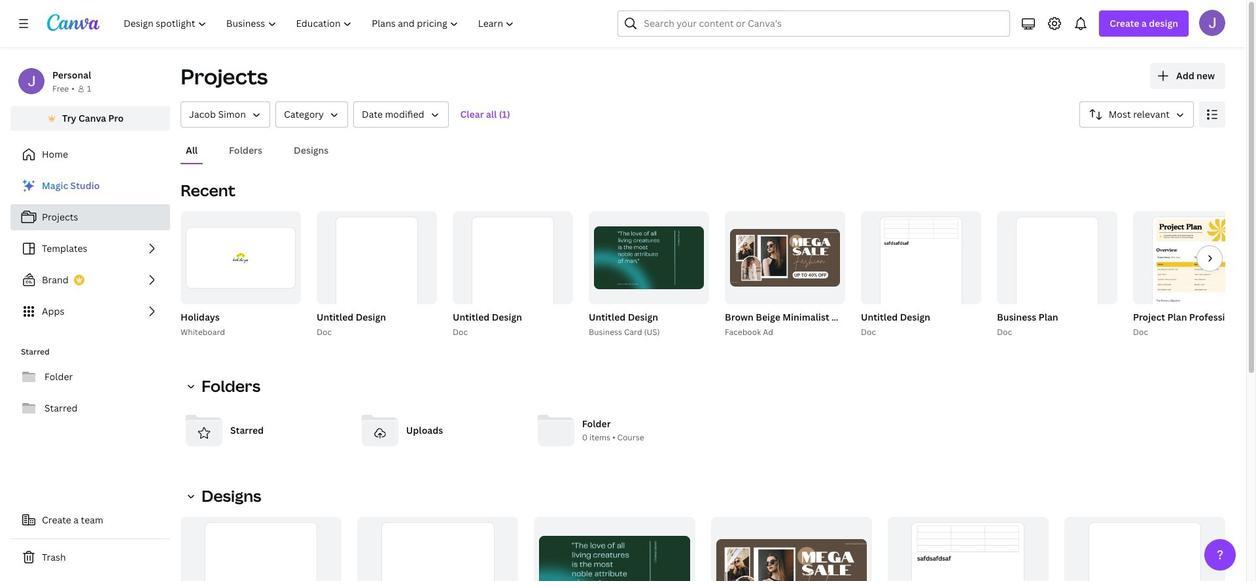 Task type: locate. For each thing, give the bounding box(es) containing it.
top level navigation element
[[115, 10, 526, 37]]

jacob simon image
[[1200, 10, 1226, 36]]

group
[[178, 211, 301, 339], [181, 211, 301, 304], [314, 211, 437, 339], [317, 211, 437, 333], [450, 211, 573, 339], [453, 211, 573, 333], [586, 211, 709, 339], [589, 211, 709, 304], [723, 211, 973, 339], [725, 211, 846, 304], [859, 211, 982, 339], [995, 211, 1118, 339], [997, 211, 1118, 333], [1131, 211, 1257, 339], [1134, 211, 1254, 333], [181, 517, 342, 581], [357, 517, 519, 581], [534, 517, 695, 581], [711, 517, 872, 581], [888, 517, 1049, 581], [1065, 517, 1226, 581]]

list
[[10, 173, 170, 325]]

None search field
[[618, 10, 1011, 37]]

Search search field
[[644, 11, 985, 36]]

Owner button
[[181, 101, 270, 128]]



Task type: describe. For each thing, give the bounding box(es) containing it.
Date modified button
[[353, 101, 449, 128]]

Category button
[[275, 101, 348, 128]]

Sort by button
[[1080, 101, 1194, 128]]



Task type: vqa. For each thing, say whether or not it's contained in the screenshot.
SIDE PANEL TAB LIST in the left of the page
no



